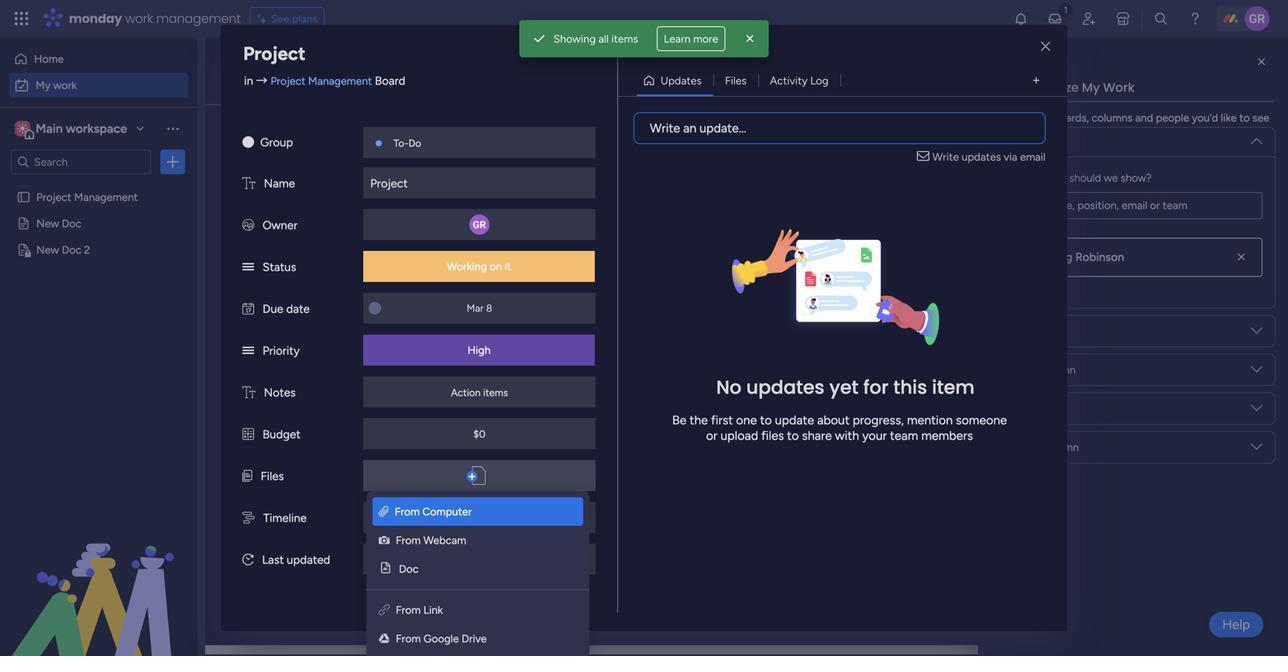 Task type: locate. For each thing, give the bounding box(es) containing it.
0 vertical spatial priority
[[263, 344, 300, 358]]

group down first
[[691, 442, 721, 455]]

later / 0 items
[[261, 554, 347, 574]]

updates up update
[[747, 375, 825, 401]]

2 horizontal spatial 0
[[380, 614, 387, 627]]

no updates yet for this item dialog
[[0, 0, 1289, 657]]

my up the new item button
[[229, 59, 264, 93]]

item inside next week / 1 item
[[354, 446, 375, 460]]

1 horizontal spatial 2
[[350, 195, 356, 208]]

2 vertical spatial 0
[[380, 614, 387, 627]]

work inside option
[[53, 79, 77, 92]]

0 horizontal spatial group
[[260, 136, 293, 150]]

activity log
[[770, 74, 829, 87]]

monday marketplace image
[[1116, 11, 1132, 26]]

close image
[[743, 31, 758, 47], [1042, 41, 1051, 52]]

my
[[229, 59, 264, 93], [36, 79, 51, 92], [1083, 79, 1101, 96]]

see plans button
[[250, 7, 325, 30]]

8 inside no updates yet for this item dialog
[[486, 302, 493, 315]]

v2 status image left today
[[243, 260, 254, 274]]

0 vertical spatial it
[[505, 260, 512, 273]]

2 vertical spatial to
[[788, 428, 799, 443]]

2 + from the top
[[253, 502, 260, 515]]

1 horizontal spatial my
[[229, 59, 264, 93]]

0 horizontal spatial updates
[[747, 375, 825, 401]]

files
[[725, 74, 747, 87], [261, 470, 284, 484]]

1 vertical spatial updates
[[747, 375, 825, 401]]

from for from link
[[396, 604, 421, 617]]

0 horizontal spatial 0
[[310, 558, 317, 571]]

the left boards,
[[1035, 111, 1051, 124]]

we
[[1105, 171, 1119, 184]]

0 vertical spatial people
[[1005, 136, 1038, 149]]

0 vertical spatial working
[[447, 260, 487, 273]]

add right the dapulse timeline column image
[[263, 502, 283, 515]]

v2 status image for status
[[243, 260, 254, 274]]

updates button
[[637, 68, 714, 93]]

greg
[[1047, 250, 1073, 264]]

help
[[1223, 617, 1251, 633]]

see
[[271, 12, 290, 25]]

work right monday
[[125, 10, 153, 27]]

1 v2 status image from the top
[[243, 260, 254, 274]]

0 horizontal spatial it
[[505, 260, 512, 273]]

new item down today
[[252, 307, 299, 320]]

update...
[[700, 121, 747, 136]]

1 vertical spatial + add item
[[253, 502, 307, 515]]

updates for no
[[747, 375, 825, 401]]

0 horizontal spatial customize
[[580, 128, 633, 141]]

0 vertical spatial project management
[[36, 191, 138, 204]]

0 vertical spatial column
[[1039, 364, 1077, 377]]

0 up dapulse googledrive icon
[[380, 614, 387, 627]]

1 horizontal spatial write
[[933, 150, 960, 164]]

budget
[[263, 428, 301, 442]]

learn
[[664, 32, 691, 45]]

week left 1
[[296, 442, 332, 462]]

date right due
[[286, 302, 310, 316]]

2 inside list box
[[84, 243, 90, 257]]

0 inside "later / 0 items"
[[310, 558, 317, 571]]

via
[[1004, 150, 1018, 164]]

week for next
[[296, 442, 332, 462]]

lottie animation element
[[0, 500, 198, 657]]

dapulse text column image
[[243, 386, 256, 400]]

dapulse photo image
[[379, 534, 390, 547]]

status for status column
[[1005, 364, 1036, 377]]

files up update...
[[725, 74, 747, 87]]

add down due
[[263, 334, 283, 348]]

1 horizontal spatial close image
[[1042, 41, 1051, 52]]

0 horizontal spatial date
[[286, 302, 310, 316]]

1 public board image from the top
[[16, 190, 31, 205]]

0 up 1
[[344, 391, 351, 404]]

0 horizontal spatial status
[[263, 260, 296, 274]]

1 vertical spatial item
[[277, 474, 299, 488]]

mar 16
[[1071, 474, 1100, 487]]

from for from computer
[[395, 505, 420, 519]]

0 horizontal spatial working
[[447, 260, 487, 273]]

column up the "mar 16"
[[1042, 441, 1080, 454]]

from right dapulse googledrive icon
[[396, 632, 421, 646]]

item up "mention"
[[933, 375, 975, 401]]

to up files
[[761, 413, 772, 428]]

in
[[244, 74, 253, 88]]

option
[[0, 183, 198, 186]]

2 vertical spatial doc
[[399, 563, 419, 576]]

project management link inside no updates yet for this item dialog
[[271, 74, 372, 88]]

items up next week / 1 item
[[353, 391, 380, 404]]

+ add item up last
[[253, 502, 307, 515]]

1 horizontal spatial group
[[691, 442, 721, 455]]

status
[[263, 260, 296, 274], [1005, 364, 1036, 377]]

priority up notes
[[263, 344, 300, 358]]

work right →
[[270, 59, 333, 93]]

management inside list box
[[74, 191, 138, 204]]

items right the action
[[483, 387, 508, 399]]

list box
[[0, 181, 198, 472]]

+ add item down due date
[[253, 334, 307, 348]]

board inside no updates yet for this item dialog
[[375, 74, 406, 88]]

0 horizontal spatial greg robinson image
[[1018, 246, 1041, 269]]

alert
[[520, 20, 769, 57]]

v2 status image down the dapulse date column icon
[[243, 344, 254, 358]]

date
[[286, 302, 310, 316], [333, 610, 366, 629]]

updated
[[287, 553, 331, 567]]

0 horizontal spatial to
[[761, 413, 772, 428]]

doc inside no updates yet for this item dialog
[[399, 563, 419, 576]]

customize
[[1014, 79, 1080, 96], [580, 128, 633, 141]]

0 vertical spatial to
[[1240, 111, 1251, 124]]

today /
[[261, 247, 319, 267]]

doc
[[62, 217, 81, 230], [62, 243, 81, 257], [399, 563, 419, 576]]

board
[[375, 74, 406, 88], [843, 247, 871, 260], [843, 442, 871, 455]]

priority down date column
[[1005, 441, 1039, 454]]

v2 status image for priority
[[243, 344, 254, 358]]

timeline
[[263, 512, 307, 526]]

dapulse addbtn image
[[467, 468, 478, 487]]

main content containing past dates /
[[205, 37, 1289, 657]]

doc down new doc
[[62, 243, 81, 257]]

no
[[717, 375, 742, 401]]

0 vertical spatial 2
[[350, 195, 356, 208]]

date down "status column"
[[1005, 402, 1028, 415]]

1 vertical spatial the
[[690, 413, 708, 428]]

group inside no updates yet for this item dialog
[[260, 136, 293, 150]]

on inside no updates yet for this item dialog
[[490, 260, 502, 273]]

items inside past dates / 2 items
[[359, 195, 385, 208]]

0 vertical spatial updates
[[962, 150, 1002, 164]]

my up boards,
[[1083, 79, 1101, 96]]

from up 18
[[396, 534, 421, 547]]

0 horizontal spatial the
[[690, 413, 708, 428]]

1 vertical spatial on
[[1205, 306, 1217, 319]]

status column
[[1005, 364, 1077, 377]]

1 vertical spatial write
[[933, 150, 960, 164]]

1 horizontal spatial updates
[[962, 150, 1002, 164]]

doc for new doc
[[62, 217, 81, 230]]

0 horizontal spatial on
[[490, 260, 502, 273]]

write inside button
[[650, 121, 681, 136]]

files inside button
[[725, 74, 747, 87]]

1 vertical spatial add
[[263, 502, 283, 515]]

log
[[811, 74, 829, 87]]

1 new item from the top
[[252, 307, 299, 320]]

work
[[125, 10, 153, 27], [53, 79, 77, 92]]

2 vertical spatial project management link
[[785, 299, 929, 326]]

update
[[775, 413, 815, 428]]

project management link
[[271, 74, 372, 88], [785, 272, 929, 298], [785, 299, 929, 326]]

my down 'home'
[[36, 79, 51, 92]]

main workspace button
[[11, 115, 151, 142]]

2 add from the top
[[263, 502, 283, 515]]

status down owner
[[263, 260, 296, 274]]

you'd
[[1193, 111, 1219, 124]]

new right private board icon
[[36, 243, 59, 257]]

0 vertical spatial new item
[[252, 307, 299, 320]]

group inside main content
[[691, 442, 721, 455]]

work down 'home'
[[53, 79, 77, 92]]

1 horizontal spatial working
[[1162, 306, 1202, 319]]

help image
[[1188, 11, 1204, 26]]

1 vertical spatial it
[[1220, 306, 1226, 319]]

1 vertical spatial date
[[333, 610, 366, 629]]

new doc
[[36, 217, 81, 230]]

+ left timeline
[[253, 502, 260, 515]]

2 new item from the top
[[252, 474, 299, 488]]

my work option
[[9, 73, 188, 98]]

0 horizontal spatial work
[[270, 59, 333, 93]]

1 horizontal spatial people
[[1005, 136, 1038, 149]]

a
[[320, 610, 329, 629]]

1 add from the top
[[263, 334, 283, 348]]

0 vertical spatial project management link
[[271, 74, 372, 88]]

my work
[[229, 59, 333, 93]]

people up via
[[1005, 136, 1038, 149]]

choose
[[995, 111, 1033, 124]]

1 vertical spatial doc
[[62, 243, 81, 257]]

greg robinson link
[[1047, 250, 1125, 264]]

team
[[891, 428, 919, 443]]

/ left v2 link image
[[369, 610, 376, 629]]

new item down next
[[252, 474, 299, 488]]

last
[[262, 553, 284, 567]]

management inside the in → project management board
[[308, 74, 372, 88]]

home option
[[9, 47, 188, 71]]

+ down the dapulse date column icon
[[253, 334, 260, 348]]

items right later
[[320, 558, 347, 571]]

updates for write
[[962, 150, 1002, 164]]

search image
[[417, 129, 429, 141]]

this
[[894, 375, 928, 401]]

close image down update feed icon
[[1042, 41, 1051, 52]]

0 horizontal spatial work
[[53, 79, 77, 92]]

main
[[36, 121, 63, 136]]

0 vertical spatial work
[[125, 10, 153, 27]]

date up the "mar 16"
[[1074, 442, 1097, 455]]

0 vertical spatial greg robinson image
[[1246, 6, 1270, 31]]

date inside dialog
[[286, 302, 310, 316]]

None search field
[[294, 122, 435, 147]]

None text field
[[1005, 192, 1263, 219]]

hours
[[414, 553, 439, 566]]

1 vertical spatial +
[[253, 502, 260, 515]]

activity log button
[[759, 68, 841, 93]]

v2 status image
[[243, 260, 254, 274], [243, 344, 254, 358]]

items inside this week / 0 items
[[353, 391, 380, 404]]

item right the dapulse date column icon
[[277, 307, 299, 320]]

greg robinson image
[[1246, 6, 1270, 31], [1018, 246, 1041, 269]]

public board image
[[16, 190, 31, 205], [16, 216, 31, 231]]

0 vertical spatial customize
[[1014, 79, 1080, 96]]

date right greg
[[1074, 247, 1097, 260]]

1 vertical spatial files
[[261, 470, 284, 484]]

with
[[836, 428, 860, 443]]

items inside "later / 0 items"
[[320, 558, 347, 571]]

0 right later
[[310, 558, 317, 571]]

main content
[[205, 37, 1289, 657]]

0 vertical spatial public board image
[[16, 190, 31, 205]]

to down update
[[788, 428, 799, 443]]

one
[[737, 413, 758, 428]]

0 vertical spatial the
[[1035, 111, 1051, 124]]

item right v2 sun icon on the top of the page
[[260, 128, 282, 141]]

greg robinson image right help image
[[1246, 6, 1270, 31]]

new up dapulse text column icon
[[235, 128, 258, 141]]

column for date column
[[1030, 402, 1068, 415]]

1 vertical spatial priority
[[1005, 441, 1039, 454]]

1 horizontal spatial it
[[1220, 306, 1226, 319]]

files button
[[714, 68, 759, 93]]

v2 link image
[[379, 604, 390, 617]]

1 horizontal spatial work
[[125, 10, 153, 27]]

priority for priority
[[263, 344, 300, 358]]

write for write an update...
[[650, 121, 681, 136]]

it
[[505, 260, 512, 273], [1220, 306, 1226, 319]]

2 vertical spatial project management
[[787, 307, 889, 321]]

1 vertical spatial to
[[761, 413, 772, 428]]

items up dapulse googledrive icon
[[390, 614, 417, 627]]

2 v2 status image from the top
[[243, 344, 254, 358]]

0 vertical spatial on
[[490, 260, 502, 273]]

0 horizontal spatial 2
[[84, 243, 90, 257]]

0 vertical spatial week
[[293, 386, 329, 406]]

greg robinson image left greg
[[1018, 246, 1041, 269]]

0 horizontal spatial write
[[650, 121, 681, 136]]

my for my work
[[229, 59, 264, 93]]

customize inside customize button
[[580, 128, 633, 141]]

showing all items
[[554, 32, 639, 45]]

lottie animation image
[[0, 500, 198, 657]]

my inside option
[[36, 79, 51, 92]]

1 vertical spatial column
[[1030, 402, 1068, 415]]

from link
[[396, 604, 443, 617]]

close image up files button on the right
[[743, 31, 758, 47]]

0 vertical spatial doc
[[62, 217, 81, 230]]

in → project management board
[[244, 74, 406, 88]]

working
[[447, 260, 487, 273], [1162, 306, 1202, 319]]

0 vertical spatial 0
[[344, 391, 351, 404]]

column up date column
[[1039, 364, 1077, 377]]

from for from webcam
[[396, 534, 421, 547]]

items right dates
[[359, 195, 385, 208]]

customize for customize my work
[[1014, 79, 1080, 96]]

v2 pulse updated log image
[[243, 553, 254, 567]]

to right like
[[1240, 111, 1251, 124]]

webcam
[[424, 534, 467, 547]]

week right this
[[293, 386, 329, 406]]

0 vertical spatial group
[[260, 136, 293, 150]]

write
[[650, 121, 681, 136], [933, 150, 960, 164]]

add
[[263, 334, 283, 348], [263, 502, 283, 515]]

Filter dashboard by text search field
[[294, 122, 435, 147]]

status inside no updates yet for this item dialog
[[263, 260, 296, 274]]

1 horizontal spatial the
[[1035, 111, 1051, 124]]

1 vertical spatial people
[[969, 442, 1002, 455]]

2 horizontal spatial to
[[1240, 111, 1251, 124]]

doc down from webcam
[[399, 563, 419, 576]]

2 right dates
[[350, 195, 356, 208]]

group right v2 sun icon on the top of the page
[[260, 136, 293, 150]]

working inside no updates yet for this item dialog
[[447, 260, 487, 273]]

1 horizontal spatial working on it
[[1162, 306, 1226, 319]]

status up date column
[[1005, 364, 1036, 377]]

1 horizontal spatial 0
[[344, 391, 351, 404]]

project management inside list box
[[36, 191, 138, 204]]

public board image for project management
[[16, 190, 31, 205]]

mar 8 inside no updates yet for this item dialog
[[467, 302, 493, 315]]

priority inside no updates yet for this item dialog
[[263, 344, 300, 358]]

0 vertical spatial +
[[253, 334, 260, 348]]

1 vertical spatial 0
[[310, 558, 317, 571]]

2 right private board icon
[[84, 243, 90, 257]]

0 vertical spatial status
[[263, 260, 296, 274]]

write left via
[[933, 150, 960, 164]]

no file image
[[472, 467, 486, 485]]

the inside be the first one to update about progress, mention someone or upload files to share with your team members
[[690, 413, 708, 428]]

new up new doc 2
[[36, 217, 59, 230]]

high
[[468, 344, 491, 357]]

whose items should we show?
[[1005, 171, 1152, 184]]

2 public board image from the top
[[16, 216, 31, 231]]

2
[[350, 195, 356, 208], [84, 243, 90, 257]]

today
[[261, 247, 305, 267]]

1 horizontal spatial files
[[725, 74, 747, 87]]

date right a at the bottom left of the page
[[333, 610, 366, 629]]

2 vertical spatial board
[[843, 442, 871, 455]]

1 vertical spatial date
[[1005, 402, 1028, 415]]

priority for priority column
[[1005, 441, 1039, 454]]

work up "columns" on the right top of page
[[1104, 79, 1135, 96]]

status for status
[[263, 260, 296, 274]]

column for status column
[[1039, 364, 1077, 377]]

people
[[1005, 136, 1038, 149], [969, 442, 1002, 455]]

people down someone
[[969, 442, 1002, 455]]

item right 1
[[354, 446, 375, 460]]

files down next
[[261, 470, 284, 484]]

1 vertical spatial public board image
[[16, 216, 31, 231]]

0 vertical spatial write
[[650, 121, 681, 136]]

date
[[1074, 247, 1097, 260], [1005, 402, 1028, 415], [1074, 442, 1097, 455]]

write left an
[[650, 121, 681, 136]]

from right dapulse attachment image on the bottom of the page
[[395, 505, 420, 519]]

0 horizontal spatial priority
[[263, 344, 300, 358]]

1 vertical spatial project management
[[787, 280, 889, 293]]

robinson
[[1076, 250, 1125, 264]]

column up priority column
[[1030, 402, 1068, 415]]

1 + add item from the top
[[253, 334, 307, 348]]

customize for customize
[[580, 128, 633, 141]]

0 vertical spatial + add item
[[253, 334, 307, 348]]

working on it
[[447, 260, 512, 273], [1162, 306, 1226, 319]]

item right the dapulse timeline column image
[[286, 502, 307, 515]]

dapulse timeline column image
[[243, 512, 255, 526]]

item down next
[[277, 474, 299, 488]]

0 vertical spatial add
[[263, 334, 283, 348]]

priority
[[263, 344, 300, 358], [1005, 441, 1039, 454]]

priority inside main content
[[1005, 441, 1039, 454]]

1 vertical spatial 2
[[84, 243, 90, 257]]

1 vertical spatial customize
[[580, 128, 633, 141]]

2 inside past dates / 2 items
[[350, 195, 356, 208]]

updates left via
[[962, 150, 1002, 164]]

from for from google drive
[[396, 632, 421, 646]]

new down next
[[252, 474, 275, 488]]

the
[[1035, 111, 1051, 124], [690, 413, 708, 428]]

items inside without a date / 0 items
[[390, 614, 417, 627]]

1 vertical spatial work
[[53, 79, 77, 92]]

mar
[[1073, 279, 1090, 291], [467, 302, 484, 315], [1073, 307, 1090, 319], [1071, 474, 1088, 487]]

search everything image
[[1154, 11, 1170, 26]]

new
[[235, 128, 258, 141], [36, 217, 59, 230], [36, 243, 59, 257], [252, 307, 275, 320], [252, 474, 275, 488]]

from right v2 link image
[[396, 604, 421, 617]]

workspace image
[[17, 120, 28, 137]]

2 vertical spatial column
[[1042, 441, 1080, 454]]

1 vertical spatial status
[[1005, 364, 1036, 377]]

0 vertical spatial v2 status image
[[243, 260, 254, 274]]

the right be
[[690, 413, 708, 428]]

doc up new doc 2
[[62, 217, 81, 230]]

invite members image
[[1082, 11, 1098, 26]]

to-do
[[394, 137, 422, 150]]



Task type: vqa. For each thing, say whether or not it's contained in the screenshot.
Priority related to Priority Column
yes



Task type: describe. For each thing, give the bounding box(es) containing it.
column for priority column
[[1042, 441, 1080, 454]]

my work link
[[9, 73, 188, 98]]

yet
[[830, 375, 859, 401]]

$0
[[474, 428, 486, 441]]

0 horizontal spatial close image
[[743, 31, 758, 47]]

past
[[261, 191, 292, 211]]

new item
[[235, 128, 282, 141]]

action items
[[451, 387, 508, 399]]

or
[[707, 428, 718, 443]]

0 horizontal spatial files
[[261, 470, 284, 484]]

later
[[261, 554, 296, 574]]

showing
[[554, 32, 596, 45]]

1 vertical spatial project management link
[[785, 272, 929, 298]]

be the first one to update about progress, mention someone or upload files to share with your team members
[[673, 413, 1008, 443]]

select product image
[[14, 11, 29, 26]]

for
[[864, 375, 889, 401]]

write for write updates via email
[[933, 150, 960, 164]]

monday work management
[[69, 10, 241, 27]]

last updated
[[262, 553, 331, 567]]

help button
[[1210, 612, 1264, 638]]

whose
[[1005, 171, 1038, 184]]

and
[[1136, 111, 1154, 124]]

workspace selection element
[[15, 119, 129, 140]]

ago
[[442, 553, 459, 566]]

my work
[[36, 79, 77, 92]]

people
[[1157, 111, 1190, 124]]

to inside main content
[[1240, 111, 1251, 124]]

columns
[[1092, 111, 1133, 124]]

2 vertical spatial date
[[1074, 442, 1097, 455]]

learn more
[[664, 32, 719, 45]]

date column
[[1005, 402, 1068, 415]]

0 inside without a date / 0 items
[[380, 614, 387, 627]]

an
[[684, 121, 697, 136]]

0 vertical spatial date
[[1074, 247, 1097, 260]]

dapulse attachment image
[[379, 505, 389, 519]]

notifications image
[[1014, 11, 1029, 26]]

do
[[409, 137, 422, 150]]

update feed image
[[1048, 11, 1063, 26]]

mar inside no updates yet for this item dialog
[[467, 302, 484, 315]]

write an update...
[[650, 121, 747, 136]]

new down today
[[252, 307, 275, 320]]

item inside button
[[260, 128, 282, 141]]

item down due date
[[286, 334, 307, 348]]

your
[[863, 428, 888, 443]]

the for first
[[690, 413, 708, 428]]

2 horizontal spatial my
[[1083, 79, 1101, 96]]

share
[[803, 428, 833, 443]]

boards,
[[1054, 111, 1090, 124]]

files
[[762, 428, 785, 443]]

add view image
[[1034, 75, 1040, 86]]

from webcam
[[396, 534, 467, 547]]

1 image
[[1060, 1, 1073, 18]]

0 horizontal spatial people
[[969, 442, 1002, 455]]

2 + add item from the top
[[253, 502, 307, 515]]

items down email
[[1041, 171, 1067, 184]]

dates
[[295, 191, 335, 211]]

write an update... button
[[634, 112, 1046, 144]]

home link
[[9, 47, 188, 71]]

project inside the in → project management board
[[271, 74, 306, 88]]

1 vertical spatial greg robinson image
[[1018, 246, 1041, 269]]

it inside dialog
[[505, 260, 512, 273]]

like
[[1222, 111, 1238, 124]]

/ right dates
[[339, 191, 346, 211]]

work for my
[[53, 79, 77, 92]]

work for monday
[[125, 10, 153, 27]]

1 vertical spatial working on it
[[1162, 306, 1226, 319]]

none search field inside main content
[[294, 122, 435, 147]]

v2 multiple person column image
[[243, 219, 254, 233]]

1 horizontal spatial date
[[333, 610, 366, 629]]

1 horizontal spatial to
[[788, 428, 799, 443]]

this week / 0 items
[[261, 386, 380, 406]]

without a date / 0 items
[[261, 610, 417, 629]]

next week / 1 item
[[261, 442, 375, 462]]

/ right today
[[309, 247, 316, 267]]

1 horizontal spatial on
[[1205, 306, 1217, 319]]

new inside button
[[235, 128, 258, 141]]

project inside list box
[[36, 191, 71, 204]]

home
[[34, 52, 64, 65]]

dapulse text column image
[[243, 177, 256, 191]]

progress,
[[853, 413, 905, 428]]

choose the boards, columns and people you'd like to see
[[995, 111, 1270, 124]]

from computer
[[395, 505, 472, 519]]

alert containing showing all items
[[520, 20, 769, 57]]

the for boards,
[[1035, 111, 1051, 124]]

1 vertical spatial working
[[1162, 306, 1202, 319]]

customize my work
[[1014, 79, 1135, 96]]

working on it inside no updates yet for this item dialog
[[447, 260, 512, 273]]

1 horizontal spatial work
[[1104, 79, 1135, 96]]

owner
[[263, 219, 298, 233]]

private board image
[[16, 243, 31, 257]]

write updates via email
[[933, 150, 1046, 164]]

upload
[[721, 428, 759, 443]]

week for this
[[293, 386, 329, 406]]

/ left 1
[[336, 442, 343, 462]]

18
[[401, 553, 412, 566]]

no updates yet for this item
[[717, 375, 975, 401]]

my for my work
[[36, 79, 51, 92]]

→
[[256, 74, 268, 88]]

doc for new doc 2
[[62, 243, 81, 257]]

v2 file column image
[[243, 470, 252, 484]]

next
[[261, 442, 292, 462]]

0 inside this week / 0 items
[[344, 391, 351, 404]]

workspace image
[[15, 120, 30, 137]]

workspace
[[66, 121, 127, 136]]

1 + from the top
[[253, 334, 260, 348]]

drive
[[462, 632, 487, 646]]

someone
[[957, 413, 1008, 428]]

new doc 2
[[36, 243, 90, 257]]

dapulse date column image
[[243, 302, 254, 316]]

/ right notes
[[333, 386, 340, 406]]

Search in workspace field
[[33, 153, 129, 171]]

/ right later
[[300, 554, 307, 574]]

due date
[[263, 302, 310, 316]]

items right all
[[612, 32, 639, 45]]

envelope o image
[[918, 149, 933, 165]]

public board image for new doc
[[16, 216, 31, 231]]

items inside no updates yet for this item dialog
[[483, 387, 508, 399]]

item inside dialog
[[933, 375, 975, 401]]

dapulse googledrive image
[[379, 632, 390, 646]]

from google drive
[[396, 632, 487, 646]]

plans
[[292, 12, 318, 25]]

computer
[[423, 505, 472, 519]]

v2 sun image
[[243, 136, 254, 150]]

monday
[[69, 10, 122, 27]]

about
[[818, 413, 850, 428]]

board for people
[[843, 442, 871, 455]]

activity
[[770, 74, 808, 87]]

be
[[673, 413, 687, 428]]

see
[[1253, 111, 1270, 124]]

updates
[[661, 74, 702, 87]]

this
[[261, 386, 289, 406]]

show?
[[1121, 171, 1152, 184]]

board for date
[[843, 247, 871, 260]]

should
[[1070, 171, 1102, 184]]

email
[[1021, 150, 1046, 164]]

18 hours ago
[[401, 553, 459, 566]]

due
[[263, 302, 284, 316]]

learn more button
[[657, 26, 726, 51]]

1
[[347, 446, 351, 460]]

members
[[922, 428, 974, 443]]

all
[[599, 32, 609, 45]]

dapulse numbers column image
[[243, 428, 254, 442]]

2 item from the top
[[277, 474, 299, 488]]

new item button
[[229, 122, 288, 147]]

1 item from the top
[[277, 307, 299, 320]]

list box containing project management
[[0, 181, 198, 472]]

customize button
[[555, 122, 639, 147]]



